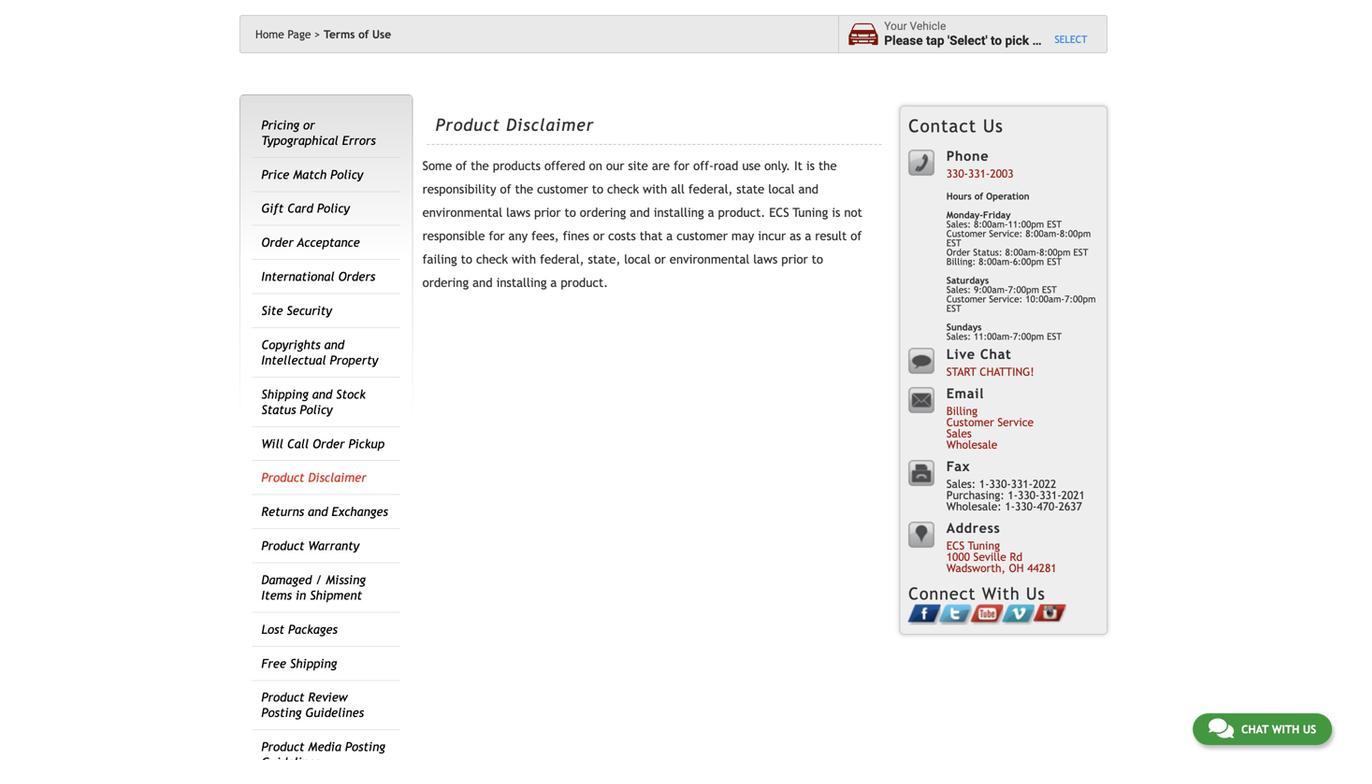 Task type: vqa. For each thing, say whether or not it's contained in the screenshot.
the bottommost ENVIRONMENTAL
yes



Task type: locate. For each thing, give the bounding box(es) containing it.
0 horizontal spatial or
[[303, 118, 315, 132]]

2 service: from the top
[[989, 294, 1023, 305]]

vehicle
[[910, 20, 946, 33]]

stock
[[336, 387, 366, 402]]

chat down 11:00am-
[[980, 347, 1012, 362]]

use
[[372, 28, 391, 41]]

shipping inside shipping and stock status policy
[[261, 387, 309, 402]]

0 horizontal spatial chat
[[980, 347, 1012, 362]]

1 horizontal spatial for
[[674, 159, 690, 173]]

for left any
[[489, 229, 505, 243]]

2 horizontal spatial order
[[947, 247, 971, 258]]

0 vertical spatial guidelines
[[305, 706, 364, 721]]

live chat start chatting!
[[947, 347, 1035, 378]]

1 vertical spatial customer
[[677, 229, 728, 243]]

330- inside phone 330-331-2003
[[947, 167, 969, 180]]

phone
[[947, 148, 989, 164]]

of right hours
[[975, 191, 984, 202]]

check down 'our'
[[607, 182, 639, 197]]

home page link
[[255, 28, 320, 41]]

check
[[607, 182, 639, 197], [476, 252, 508, 267]]

failing
[[423, 252, 457, 267]]

order right call
[[313, 437, 345, 451]]

1 vertical spatial with
[[512, 252, 536, 267]]

guidelines for media
[[261, 756, 320, 761]]

wholesale:
[[947, 500, 1002, 513]]

8:00pm right 11:00pm
[[1060, 228, 1091, 239]]

with left all
[[643, 182, 667, 197]]

of down not
[[851, 229, 862, 243]]

off-
[[694, 159, 714, 173]]

product disclaimer link
[[261, 471, 367, 485]]

2 vertical spatial policy
[[300, 403, 333, 417]]

or up typographical
[[303, 118, 315, 132]]

home page
[[255, 28, 311, 41]]

1 vertical spatial check
[[476, 252, 508, 267]]

posting inside product review posting guidelines
[[261, 706, 302, 721]]

1 horizontal spatial with
[[643, 182, 667, 197]]

0 vertical spatial is
[[806, 159, 815, 173]]

the up responsibility
[[471, 159, 489, 173]]

sales: down fax
[[947, 478, 976, 491]]

tuning down address
[[968, 539, 1000, 552]]

guidelines
[[305, 706, 364, 721], [261, 756, 320, 761]]

offered
[[545, 159, 585, 173]]

or right fines
[[593, 229, 605, 243]]

11:00am-
[[974, 331, 1013, 342]]

international orders link
[[261, 270, 375, 284]]

1 vertical spatial product disclaimer
[[261, 471, 367, 485]]

0 vertical spatial disclaimer
[[506, 115, 594, 135]]

0 vertical spatial us
[[983, 115, 1004, 136]]

products
[[493, 159, 541, 173]]

product. up "may"
[[718, 205, 766, 220]]

product left media
[[261, 740, 305, 755]]

0 horizontal spatial order
[[261, 235, 294, 250]]

or down that
[[655, 252, 666, 267]]

the down products
[[515, 182, 533, 197]]

operation
[[986, 191, 1030, 202]]

lost packages link
[[261, 623, 338, 637]]

fax sales: 1-330-331-2022 purchasing: 1-330-331-2021 wholesale: 1-330-470-2637
[[947, 459, 1085, 513]]

0 vertical spatial customer
[[947, 228, 986, 239]]

responsibility
[[423, 182, 496, 197]]

0 vertical spatial check
[[607, 182, 639, 197]]

disclaimer up returns and exchanges
[[308, 471, 367, 485]]

0 vertical spatial local
[[768, 182, 795, 197]]

installing down any
[[496, 276, 547, 290]]

installing
[[654, 205, 704, 220], [496, 276, 547, 290]]

2637
[[1059, 500, 1082, 513]]

policy inside shipping and stock status policy
[[300, 403, 333, 417]]

ordering up costs
[[580, 205, 626, 220]]

0 horizontal spatial tuning
[[793, 205, 828, 220]]

1 horizontal spatial or
[[593, 229, 605, 243]]

1 vertical spatial environmental
[[670, 252, 750, 267]]

of for terms
[[358, 28, 369, 41]]

8:00pm
[[1060, 228, 1091, 239], [1040, 247, 1071, 258]]

posting
[[261, 706, 302, 721], [345, 740, 385, 755]]

4 sales: from the top
[[947, 478, 976, 491]]

tuning inside some of the products offered on our site are for off-road use only. it is the responsibility of the customer to check with all federal, state local and environmental laws prior to ordering and installing a product. ecs tuning is not responsible for any fees, fines or costs that a customer may incur as a result of failing to check with federal, state, local or environmental laws prior to ordering and installing a product.
[[793, 205, 828, 220]]

0 vertical spatial laws
[[506, 205, 531, 220]]

environmental down responsibility
[[423, 205, 503, 220]]

posting inside product media posting guidelines
[[345, 740, 385, 755]]

3 sales: from the top
[[947, 331, 971, 342]]

0 horizontal spatial posting
[[261, 706, 302, 721]]

to down responsible
[[461, 252, 473, 267]]

product warranty
[[261, 539, 359, 554]]

or inside the pricing or typographical errors
[[303, 118, 315, 132]]

and down it
[[799, 182, 819, 197]]

us down 44281
[[1026, 584, 1046, 604]]

1- right "wholesale:"
[[1005, 500, 1015, 513]]

is right it
[[806, 159, 815, 173]]

with down any
[[512, 252, 536, 267]]

product down free
[[261, 691, 305, 705]]

0 horizontal spatial for
[[489, 229, 505, 243]]

ecs inside some of the products offered on our site are for off-road use only. it is the responsibility of the customer to check with all federal, state local and environmental laws prior to ordering and installing a product. ecs tuning is not responsible for any fees, fines or costs that a customer may incur as a result of failing to check with federal, state, local or environmental laws prior to ordering and installing a product.
[[769, 205, 789, 220]]

1 horizontal spatial ecs
[[947, 539, 965, 552]]

ecs up incur
[[769, 205, 789, 220]]

product for product review posting guidelines link
[[261, 691, 305, 705]]

330-
[[947, 167, 969, 180], [990, 478, 1011, 491], [1018, 489, 1040, 502], [1015, 500, 1037, 513]]

and inside the copyrights and intellectual property
[[324, 338, 344, 352]]

order inside hours of operation monday-friday sales: 8:00am-11:00pm est customer service: 8:00am-8:00pm est order status: 8:00am-8:00pm est billing: 8:00am-6:00pm est saturdays sales: 9:00am-7:00pm est customer service: 10:00am-7:00pm est sundays sales: 11:00am-7:00pm est
[[947, 247, 971, 258]]

331-
[[968, 167, 990, 180], [1011, 478, 1033, 491], [1040, 489, 1062, 502]]

1- up "wholesale:"
[[979, 478, 990, 491]]

1 horizontal spatial product.
[[718, 205, 766, 220]]

330- up "wholesale:"
[[990, 478, 1011, 491]]

federal, down fines
[[540, 252, 584, 267]]

road
[[714, 159, 739, 173]]

connect with us
[[909, 584, 1046, 604]]

1 vertical spatial tuning
[[968, 539, 1000, 552]]

ordering down failing
[[423, 276, 469, 290]]

result
[[815, 229, 847, 243]]

0 vertical spatial posting
[[261, 706, 302, 721]]

a right pick
[[1033, 33, 1039, 48]]

guidelines inside product media posting guidelines
[[261, 756, 320, 761]]

errors
[[342, 133, 376, 148]]

1- left 2022
[[1008, 489, 1018, 502]]

check down responsible
[[476, 252, 508, 267]]

prior down as
[[782, 252, 808, 267]]

local down that
[[624, 252, 651, 267]]

330-331-2003 link
[[947, 167, 1014, 180]]

product inside product review posting guidelines
[[261, 691, 305, 705]]

product. down state,
[[561, 276, 608, 290]]

1 vertical spatial or
[[593, 229, 605, 243]]

product media posting guidelines
[[261, 740, 385, 761]]

1 horizontal spatial chat
[[1242, 723, 1269, 736]]

0 horizontal spatial ecs
[[769, 205, 789, 220]]

price match policy
[[261, 167, 363, 182]]

and down product disclaimer 'link'
[[308, 505, 328, 519]]

responsible
[[423, 229, 485, 243]]

us
[[983, 115, 1004, 136], [1026, 584, 1046, 604], [1303, 723, 1317, 736]]

0 horizontal spatial local
[[624, 252, 651, 267]]

as
[[790, 229, 801, 243]]

0 vertical spatial ordering
[[580, 205, 626, 220]]

0 vertical spatial federal,
[[689, 182, 733, 197]]

damaged
[[261, 573, 312, 588]]

laws up any
[[506, 205, 531, 220]]

331- inside phone 330-331-2003
[[968, 167, 990, 180]]

to left pick
[[991, 33, 1002, 48]]

status:
[[973, 247, 1003, 258]]

prior
[[534, 205, 561, 220], [782, 252, 808, 267]]

comments image
[[1209, 718, 1234, 740]]

costs
[[608, 229, 636, 243]]

1 service: from the top
[[989, 228, 1023, 239]]

1 horizontal spatial tuning
[[968, 539, 1000, 552]]

sales: down the billing: at the right
[[947, 284, 971, 295]]

330- down 2022
[[1015, 500, 1037, 513]]

1 horizontal spatial federal,
[[689, 182, 733, 197]]

shipping up status
[[261, 387, 309, 402]]

3 customer from the top
[[947, 416, 994, 429]]

1 vertical spatial posting
[[345, 740, 385, 755]]

monday-
[[947, 210, 983, 220]]

0 horizontal spatial installing
[[496, 276, 547, 290]]

posting right media
[[345, 740, 385, 755]]

2 vertical spatial customer
[[947, 416, 994, 429]]

terms
[[324, 28, 355, 41]]

0 horizontal spatial customer
[[537, 182, 588, 197]]

shipment
[[310, 589, 362, 603]]

1 vertical spatial policy
[[317, 201, 350, 216]]

home
[[255, 28, 284, 41]]

policy right the card
[[317, 201, 350, 216]]

installing down all
[[654, 205, 704, 220]]

disclaimer
[[506, 115, 594, 135], [308, 471, 367, 485]]

2 vertical spatial with
[[1272, 723, 1300, 736]]

2 vertical spatial us
[[1303, 723, 1317, 736]]

of for some
[[456, 159, 467, 173]]

is left not
[[832, 205, 841, 220]]

guidelines down media
[[261, 756, 320, 761]]

order
[[261, 235, 294, 250], [947, 247, 971, 258], [313, 437, 345, 451]]

0 vertical spatial customer
[[537, 182, 588, 197]]

1 vertical spatial laws
[[753, 252, 778, 267]]

customer down offered
[[537, 182, 588, 197]]

and up property on the top of the page
[[324, 338, 344, 352]]

0 vertical spatial service:
[[989, 228, 1023, 239]]

service: down friday
[[989, 228, 1023, 239]]

fees,
[[532, 229, 559, 243]]

1 vertical spatial customer
[[947, 294, 986, 305]]

order left status:
[[947, 247, 971, 258]]

service: left 10:00am-
[[989, 294, 1023, 305]]

0 vertical spatial product disclaimer
[[436, 115, 594, 135]]

8:00am- up status:
[[974, 219, 1008, 230]]

shipping and stock status policy link
[[261, 387, 366, 417]]

customer left "may"
[[677, 229, 728, 243]]

guidelines inside product review posting guidelines
[[305, 706, 364, 721]]

1 vertical spatial ecs
[[947, 539, 965, 552]]

1 horizontal spatial installing
[[654, 205, 704, 220]]

with
[[982, 584, 1020, 604]]

ecs down address
[[947, 539, 965, 552]]

chat right comments image at the right
[[1242, 723, 1269, 736]]

seville
[[974, 550, 1007, 564]]

1 vertical spatial us
[[1026, 584, 1046, 604]]

product down returns
[[261, 539, 305, 554]]

0 horizontal spatial ordering
[[423, 276, 469, 290]]

wholesale
[[947, 438, 998, 451]]

product for product disclaimer 'link'
[[261, 471, 305, 485]]

posting down free
[[261, 706, 302, 721]]

330- down "phone"
[[947, 167, 969, 180]]

2 horizontal spatial with
[[1272, 723, 1300, 736]]

0 vertical spatial shipping
[[261, 387, 309, 402]]

0 horizontal spatial us
[[983, 115, 1004, 136]]

for
[[674, 159, 690, 173], [489, 229, 505, 243]]

0 horizontal spatial 331-
[[968, 167, 990, 180]]

1 vertical spatial product.
[[561, 276, 608, 290]]

and left stock
[[312, 387, 332, 402]]

the right it
[[819, 159, 837, 173]]

will call order pickup
[[261, 437, 385, 451]]

lost
[[261, 623, 284, 637]]

1 vertical spatial service:
[[989, 294, 1023, 305]]

1 horizontal spatial 331-
[[1011, 478, 1033, 491]]

some of the products offered on our site are for off-road use only. it is the responsibility of the customer to check with all federal, state local and environmental laws prior to ordering and installing a product. ecs tuning is not responsible for any fees, fines or costs that a customer may incur as a result of failing to check with federal, state, local or environmental laws prior to ordering and installing a product.
[[423, 159, 863, 290]]

not
[[844, 205, 863, 220]]

start chatting! link
[[947, 365, 1035, 378]]

sales link
[[947, 427, 972, 440]]

fax
[[947, 459, 971, 474]]

and up that
[[630, 205, 650, 220]]

2 horizontal spatial or
[[655, 252, 666, 267]]

order down gift
[[261, 235, 294, 250]]

hours
[[947, 191, 972, 202]]

us right comments image at the right
[[1303, 723, 1317, 736]]

some
[[423, 159, 452, 173]]

email billing customer service sales wholesale
[[947, 386, 1034, 451]]

0 horizontal spatial product disclaimer
[[261, 471, 367, 485]]

1 horizontal spatial order
[[313, 437, 345, 451]]

the
[[471, 159, 489, 173], [819, 159, 837, 173], [515, 182, 533, 197]]

federal, down off-
[[689, 182, 733, 197]]

of
[[358, 28, 369, 41], [456, 159, 467, 173], [500, 182, 511, 197], [975, 191, 984, 202], [851, 229, 862, 243]]

1 customer from the top
[[947, 228, 986, 239]]

product inside product media posting guidelines
[[261, 740, 305, 755]]

of for hours
[[975, 191, 984, 202]]

with right comments image at the right
[[1272, 723, 1300, 736]]

tuning up as
[[793, 205, 828, 220]]

11:00pm
[[1008, 219, 1044, 230]]

product disclaimer down will call order pickup link
[[261, 471, 367, 485]]

of up responsibility
[[456, 159, 467, 173]]

environmental down "may"
[[670, 252, 750, 267]]

1 horizontal spatial posting
[[345, 740, 385, 755]]

1 vertical spatial chat
[[1242, 723, 1269, 736]]

0 horizontal spatial with
[[512, 252, 536, 267]]

product disclaimer up products
[[436, 115, 594, 135]]

guidelines down review
[[305, 706, 364, 721]]

customer
[[537, 182, 588, 197], [677, 229, 728, 243]]

0 vertical spatial or
[[303, 118, 315, 132]]

copyrights and intellectual property link
[[261, 338, 378, 368]]

/
[[316, 573, 322, 588]]

sales: up live
[[947, 331, 971, 342]]

0 vertical spatial policy
[[330, 167, 363, 182]]

1 vertical spatial prior
[[782, 252, 808, 267]]

for right are
[[674, 159, 690, 173]]

prior up "fees,"
[[534, 205, 561, 220]]

0 horizontal spatial prior
[[534, 205, 561, 220]]

of inside hours of operation monday-friday sales: 8:00am-11:00pm est customer service: 8:00am-8:00pm est order status: 8:00am-8:00pm est billing: 8:00am-6:00pm est saturdays sales: 9:00am-7:00pm est customer service: 10:00am-7:00pm est sundays sales: 11:00am-7:00pm est
[[975, 191, 984, 202]]

1 horizontal spatial is
[[832, 205, 841, 220]]

policy up will call order pickup link
[[300, 403, 333, 417]]

orders
[[338, 270, 375, 284]]

0 vertical spatial chat
[[980, 347, 1012, 362]]

policy down errors
[[330, 167, 363, 182]]

phone 330-331-2003
[[947, 148, 1014, 180]]

1 vertical spatial installing
[[496, 276, 547, 290]]

0 horizontal spatial product.
[[561, 276, 608, 290]]

1 sales: from the top
[[947, 219, 971, 230]]

us up "phone"
[[983, 115, 1004, 136]]

policy for price match policy
[[330, 167, 363, 182]]

0 horizontal spatial environmental
[[423, 205, 503, 220]]

2 horizontal spatial us
[[1303, 723, 1317, 736]]

7:00pm down 6:00pm
[[1008, 284, 1039, 295]]

2003
[[990, 167, 1014, 180]]

of left use at the left top of page
[[358, 28, 369, 41]]

0 horizontal spatial federal,
[[540, 252, 584, 267]]

10:00am-
[[1026, 294, 1065, 305]]

8:00am-
[[974, 219, 1008, 230], [1026, 228, 1060, 239], [1005, 247, 1040, 258], [979, 256, 1013, 267]]

laws down incur
[[753, 252, 778, 267]]

0 horizontal spatial is
[[806, 159, 815, 173]]

disclaimer up offered
[[506, 115, 594, 135]]

to down result
[[812, 252, 823, 267]]

product up returns
[[261, 471, 305, 485]]



Task type: describe. For each thing, give the bounding box(es) containing it.
to up fines
[[565, 205, 576, 220]]

of down products
[[500, 182, 511, 197]]

returns and exchanges
[[261, 505, 388, 519]]

1000
[[947, 550, 970, 564]]

on
[[589, 159, 603, 173]]

posting for product media posting guidelines
[[345, 740, 385, 755]]

posting for product review posting guidelines
[[261, 706, 302, 721]]

ecs inside address ecs tuning 1000 seville rd wadsworth, oh 44281
[[947, 539, 965, 552]]

1 horizontal spatial prior
[[782, 252, 808, 267]]

exchanges
[[332, 505, 388, 519]]

packages
[[288, 623, 338, 637]]

friday
[[983, 210, 1011, 220]]

start
[[947, 365, 977, 378]]

0 horizontal spatial check
[[476, 252, 508, 267]]

tap
[[926, 33, 945, 48]]

rd
[[1010, 550, 1023, 564]]

0 vertical spatial environmental
[[423, 205, 503, 220]]

1 vertical spatial for
[[489, 229, 505, 243]]

9:00am-
[[974, 284, 1008, 295]]

0 horizontal spatial disclaimer
[[308, 471, 367, 485]]

media
[[308, 740, 341, 755]]

chat inside live chat start chatting!
[[980, 347, 1012, 362]]

0 vertical spatial 8:00pm
[[1060, 228, 1091, 239]]

product for product warranty link
[[261, 539, 305, 554]]

330- left 2637
[[1018, 489, 1040, 502]]

call
[[287, 437, 309, 451]]

1 horizontal spatial environmental
[[670, 252, 750, 267]]

in
[[296, 589, 306, 603]]

sales: inside 'fax sales: 1-330-331-2022 purchasing: 1-330-331-2021 wholesale: 1-330-470-2637'
[[947, 478, 976, 491]]

44281
[[1027, 562, 1057, 575]]

chat with us
[[1242, 723, 1317, 736]]

all
[[671, 182, 685, 197]]

order acceptance
[[261, 235, 360, 250]]

customer inside email billing customer service sales wholesale
[[947, 416, 994, 429]]

us for chat
[[1303, 723, 1317, 736]]

1 horizontal spatial ordering
[[580, 205, 626, 220]]

incur
[[758, 229, 786, 243]]

billing:
[[947, 256, 976, 267]]

service
[[998, 416, 1034, 429]]

2021
[[1062, 489, 1085, 502]]

a right as
[[805, 229, 812, 243]]

address
[[947, 521, 1001, 536]]

0 vertical spatial with
[[643, 182, 667, 197]]

oh
[[1009, 562, 1024, 575]]

copyrights and intellectual property
[[261, 338, 378, 368]]

page
[[288, 28, 311, 41]]

1 horizontal spatial disclaimer
[[506, 115, 594, 135]]

acceptance
[[297, 235, 360, 250]]

a down off-
[[708, 205, 714, 220]]

1 horizontal spatial the
[[515, 182, 533, 197]]

pick
[[1005, 33, 1029, 48]]

pickup
[[349, 437, 385, 451]]

product up some
[[436, 115, 500, 135]]

wadsworth,
[[947, 562, 1006, 575]]

hours of operation monday-friday sales: 8:00am-11:00pm est customer service: 8:00am-8:00pm est order status: 8:00am-8:00pm est billing: 8:00am-6:00pm est saturdays sales: 9:00am-7:00pm est customer service: 10:00am-7:00pm est sundays sales: 11:00am-7:00pm est
[[947, 191, 1096, 342]]

to down "on"
[[592, 182, 604, 197]]

1 horizontal spatial check
[[607, 182, 639, 197]]

pricing or typographical errors
[[261, 118, 376, 148]]

please
[[884, 33, 923, 48]]

items
[[261, 589, 292, 603]]

are
[[652, 159, 670, 173]]

typographical
[[261, 133, 339, 148]]

match
[[293, 167, 327, 182]]

2022
[[1033, 478, 1057, 491]]

price match policy link
[[261, 167, 363, 182]]

billing link
[[947, 405, 978, 418]]

contact us
[[909, 115, 1004, 136]]

saturdays
[[947, 275, 989, 286]]

8:00am- up 6:00pm
[[1026, 228, 1060, 239]]

7:00pm down 10:00am-
[[1013, 331, 1044, 342]]

only.
[[765, 159, 791, 173]]

site security
[[261, 304, 332, 318]]

product review posting guidelines link
[[261, 691, 364, 721]]

1 horizontal spatial customer
[[677, 229, 728, 243]]

free shipping link
[[261, 657, 337, 671]]

policy for gift card policy
[[317, 201, 350, 216]]

8:00am- down 11:00pm
[[1005, 247, 1040, 258]]

0 horizontal spatial the
[[471, 159, 489, 173]]

shipping and stock status policy
[[261, 387, 366, 417]]

1 horizontal spatial local
[[768, 182, 795, 197]]

sales
[[947, 427, 972, 440]]

any
[[509, 229, 528, 243]]

status
[[261, 403, 296, 417]]

tuning inside address ecs tuning 1000 seville rd wadsworth, oh 44281
[[968, 539, 1000, 552]]

1 vertical spatial 8:00pm
[[1040, 247, 1071, 258]]

2 horizontal spatial 331-
[[1040, 489, 1062, 502]]

7:00pm right the "9:00am-"
[[1065, 294, 1096, 305]]

returns and exchanges link
[[261, 505, 388, 519]]

that
[[640, 229, 663, 243]]

select link
[[1055, 33, 1088, 46]]

8:00am- up the "9:00am-"
[[979, 256, 1013, 267]]

product for product media posting guidelines link
[[261, 740, 305, 755]]

and inside shipping and stock status policy
[[312, 387, 332, 402]]

pricing or typographical errors link
[[261, 118, 376, 148]]

to inside your vehicle please tap 'select' to pick a vehicle
[[991, 33, 1002, 48]]

1 vertical spatial shipping
[[290, 657, 337, 671]]

use
[[742, 159, 761, 173]]

card
[[287, 201, 313, 216]]

product media posting guidelines link
[[261, 740, 385, 761]]

0 horizontal spatial laws
[[506, 205, 531, 220]]

0 vertical spatial prior
[[534, 205, 561, 220]]

us for connect
[[1026, 584, 1046, 604]]

1 horizontal spatial laws
[[753, 252, 778, 267]]

site
[[628, 159, 648, 173]]

free
[[261, 657, 286, 671]]

may
[[732, 229, 754, 243]]

order acceptance link
[[261, 235, 360, 250]]

will call order pickup link
[[261, 437, 385, 451]]

guidelines for review
[[305, 706, 364, 721]]

2 horizontal spatial the
[[819, 159, 837, 173]]

2 sales: from the top
[[947, 284, 971, 295]]

1 horizontal spatial product disclaimer
[[436, 115, 594, 135]]

0 vertical spatial installing
[[654, 205, 704, 220]]

1 vertical spatial local
[[624, 252, 651, 267]]

chatting!
[[980, 365, 1035, 378]]

0 vertical spatial product.
[[718, 205, 766, 220]]

sundays
[[947, 322, 982, 333]]

a inside your vehicle please tap 'select' to pick a vehicle
[[1033, 33, 1039, 48]]

1 vertical spatial federal,
[[540, 252, 584, 267]]

and down responsible
[[473, 276, 493, 290]]

1 vertical spatial is
[[832, 205, 841, 220]]

lost packages
[[261, 623, 338, 637]]

gift card policy link
[[261, 201, 350, 216]]

470-
[[1037, 500, 1059, 513]]

state
[[737, 182, 765, 197]]

connect
[[909, 584, 976, 604]]

our
[[606, 159, 624, 173]]

a down "fees,"
[[551, 276, 557, 290]]

will
[[261, 437, 283, 451]]

vehicle
[[1043, 33, 1083, 48]]

a right that
[[666, 229, 673, 243]]

product warranty link
[[261, 539, 359, 554]]

international
[[261, 270, 335, 284]]

property
[[330, 353, 378, 368]]

2 customer from the top
[[947, 294, 986, 305]]

0 vertical spatial for
[[674, 159, 690, 173]]



